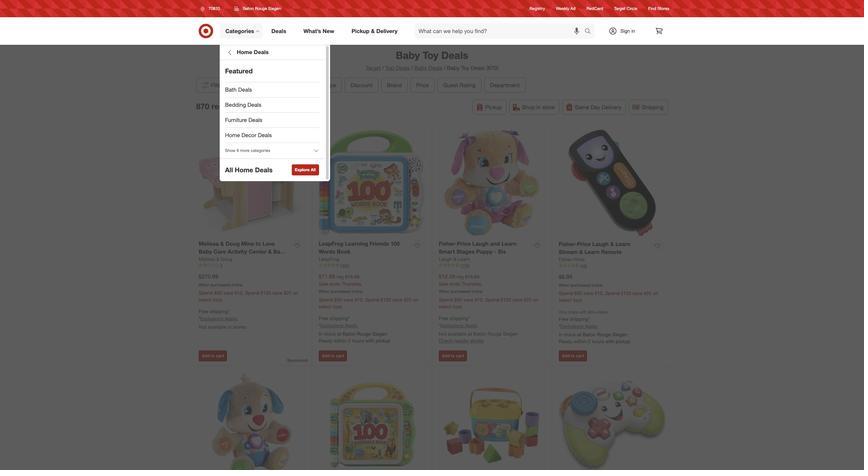 Task type: vqa. For each thing, say whether or not it's contained in the screenshot.
1445
yes



Task type: locate. For each thing, give the bounding box(es) containing it.
3
[[220, 263, 222, 268]]

deals link
[[266, 23, 295, 39]]

add to cart button for $270.99
[[199, 351, 227, 362]]

0 horizontal spatial care
[[199, 256, 211, 263]]

toys up free shipping * * exclusions apply. not available in stores
[[213, 297, 222, 303]]

$50 down $270.99 in the left of the page
[[214, 290, 222, 296]]

pickup inside pickup button
[[485, 104, 502, 111]]

$10, up orders
[[595, 291, 604, 296]]

deals up price button
[[428, 65, 442, 71]]

siegen inside free shipping * * exclusions apply. not available at baton rouge siegen check nearby stores
[[503, 331, 518, 337]]

$10,
[[235, 290, 244, 296], [595, 291, 604, 296], [355, 297, 364, 303], [475, 297, 484, 303]]

0 horizontal spatial not
[[199, 324, 207, 330]]

when down '$6.99' at the bottom right of the page
[[559, 283, 570, 288]]

melissa & doug mine to love baby care activity center & baby care collection - pink image
[[199, 130, 305, 236], [199, 130, 305, 236]]

toy
[[423, 49, 439, 61], [461, 65, 469, 71]]

1 horizontal spatial at
[[468, 331, 472, 337]]

purchased inside $6.99 when purchased online spend $50 save $10, spend $100 save $25 on select toys
[[571, 283, 591, 288]]

toys up free shipping * * exclusions apply. not available at baton rouge siegen check nearby stores at the right bottom of page
[[453, 304, 462, 310]]

baby up melissa & doug
[[199, 248, 212, 255]]

leapfrog inside the leapfrog learning friends 100 words book
[[319, 240, 344, 247]]

apply. for free shipping * * exclusions apply. not available in stores
[[225, 316, 238, 322]]

1 horizontal spatial with
[[579, 310, 587, 315]]

laugh down smart
[[439, 256, 452, 262]]

8
[[237, 148, 239, 153]]

home down 'furniture'
[[225, 132, 240, 139]]

home down 'more'
[[235, 166, 253, 174]]

2 thursday from the left
[[462, 281, 482, 287]]

bedding
[[225, 101, 246, 108]]

0 horizontal spatial thursday
[[342, 281, 362, 287]]

0 vertical spatial pickup
[[352, 27, 370, 34]]

online inside "$12.59 reg $13.89 sale ends thursday when purchased online spend $50 save $10, spend $100 save $25 on select toys"
[[472, 289, 483, 294]]

ends down $12.59
[[450, 281, 460, 287]]

$10, down 3 link
[[235, 290, 244, 296]]

when down $270.99 in the left of the page
[[199, 282, 209, 288]]

1445 link
[[319, 263, 425, 269]]

- inside the melissa & doug mine to love baby care activity center & baby care collection - pink
[[241, 256, 243, 263]]

pickup for pickup & delivery
[[352, 27, 370, 34]]

thursday down $13.89
[[462, 281, 482, 287]]

$50 down $11.89
[[334, 297, 342, 303]]

0 horizontal spatial laugh
[[439, 256, 452, 262]]

what's new link
[[298, 23, 343, 39]]

in for sign
[[632, 28, 635, 34]]

2 vertical spatial in
[[228, 324, 232, 330]]

fisher- inside fisher-price laugh and learn smart stages puppy - sis
[[439, 240, 457, 247]]

$25 inside the $11.89 reg $13.99 sale ends thursday when purchased online spend $50 save $10, spend $100 save $25 on select toys
[[404, 297, 412, 303]]

toy up baby deals link at the top of the page
[[423, 49, 439, 61]]

only
[[559, 310, 567, 315]]

not inside free shipping * * exclusions apply. not available in stores
[[199, 324, 207, 330]]

$10, down $13.99
[[355, 297, 364, 303]]

target inside the baby toy deals target / top deals / baby deals / baby toy deals (870)
[[366, 65, 381, 71]]

online down $13.99
[[352, 289, 363, 294]]

melissa for melissa & doug mine to love baby care activity center & baby care collection - pink
[[199, 240, 219, 247]]

cart for $11.89
[[336, 354, 344, 359]]

1 horizontal spatial in
[[537, 104, 541, 111]]

free shipping * * exclusions apply. not available at baton rouge siegen check nearby stores
[[439, 316, 518, 344]]

leapfrog learning friends 100 words book image
[[319, 130, 425, 236], [319, 130, 425, 236]]

$100 inside $6.99 when purchased online spend $50 save $10, spend $100 save $25 on select toys
[[621, 291, 631, 296]]

price button
[[410, 78, 435, 93]]

1 vertical spatial doug
[[221, 256, 232, 262]]

- left sis
[[494, 248, 496, 255]]

0 vertical spatial melissa
[[199, 240, 219, 247]]

add to cart for $270.99
[[202, 354, 224, 359]]

add to cart
[[202, 354, 224, 359], [322, 354, 344, 359], [442, 354, 464, 359], [562, 354, 584, 359]]

leapfrog up "words"
[[319, 240, 344, 247]]

select down $270.99 in the left of the page
[[199, 297, 212, 303]]

0 horizontal spatial ends
[[330, 281, 340, 287]]

on inside "$12.59 reg $13.89 sale ends thursday when purchased online spend $50 save $10, spend $100 save $25 on select toys"
[[533, 297, 538, 303]]

to for $270.99
[[211, 354, 215, 359]]

0 vertical spatial not
[[199, 324, 207, 330]]

exclusions apply. link for free shipping * * exclusions apply. not available at baton rouge siegen check nearby stores
[[441, 323, 478, 329]]

870 results
[[196, 102, 237, 111]]

0 vertical spatial stores
[[233, 324, 246, 330]]

fisher-price laugh and learn smart stages puppy - sis image
[[439, 130, 545, 236], [439, 130, 545, 236]]

leapfrog link
[[319, 256, 339, 263]]

fisher-price laugh and learn game and learn controller image
[[559, 373, 666, 471], [559, 373, 666, 471]]

pickup
[[352, 27, 370, 34], [485, 104, 502, 111]]

free inside free shipping * * exclusions apply. not available at baton rouge siegen check nearby stores
[[439, 316, 448, 322]]

2 horizontal spatial in
[[632, 28, 635, 34]]

1 add to cart button from the left
[[199, 351, 227, 362]]

fisher- down stream
[[559, 257, 574, 262]]

stages
[[457, 248, 475, 255]]

shipping
[[642, 104, 664, 111]]

in inside button
[[537, 104, 541, 111]]

price inside fisher-price laugh and learn smart stages puppy - sis
[[457, 240, 471, 247]]

2 horizontal spatial at
[[577, 332, 581, 338]]

2 horizontal spatial laugh
[[592, 241, 609, 248]]

price inside 'link'
[[574, 257, 585, 262]]

$25 inside $270.99 when purchased online spend $50 save $10, spend $100 save $25 on select toys
[[284, 290, 292, 296]]

1 horizontal spatial stores
[[470, 338, 484, 344]]

0 vertical spatial home
[[237, 49, 252, 56]]

ends inside "$12.59 reg $13.89 sale ends thursday when purchased online spend $50 save $10, spend $100 save $25 on select toys"
[[450, 281, 460, 287]]

exclusions inside only ships with $35 orders free shipping * * exclusions apply. in stock at  baton rouge siegen ready within 2 hours with pickup
[[561, 324, 584, 330]]

3 add from the left
[[442, 354, 450, 359]]

laugh inside fisher-price laugh and learn smart stages puppy - sis
[[472, 240, 489, 247]]

2 add to cart from the left
[[322, 354, 344, 359]]

at for $12.59
[[468, 331, 472, 337]]

fisher-price baby's first blocks image
[[439, 373, 545, 471], [439, 373, 545, 471]]

0 horizontal spatial 2
[[348, 338, 351, 344]]

toy up rating
[[461, 65, 469, 71]]

1 thursday from the left
[[342, 281, 362, 287]]

pink
[[245, 256, 256, 263]]

sale for $12.59
[[439, 281, 448, 287]]

shipping button
[[629, 100, 668, 115]]

0 vertical spatial in
[[632, 28, 635, 34]]

reg down "1740"
[[457, 274, 464, 280]]

apply. inside free shipping * * exclusions apply. in stock at  baton rouge siegen ready within 2 hours with pickup
[[345, 323, 358, 329]]

leapfrog down "words"
[[319, 256, 339, 262]]

sign in link
[[603, 23, 646, 39]]

$100 inside "$12.59 reg $13.89 sale ends thursday when purchased online spend $50 save $10, spend $100 save $25 on select toys"
[[501, 297, 511, 303]]

$10, inside "$12.59 reg $13.89 sale ends thursday when purchased online spend $50 save $10, spend $100 save $25 on select toys"
[[475, 297, 484, 303]]

hours inside free shipping * * exclusions apply. in stock at  baton rouge siegen ready within 2 hours with pickup
[[352, 338, 364, 344]]

price down baby deals link at the top of the page
[[416, 82, 429, 89]]

learn up 446
[[585, 249, 600, 256]]

in inside free shipping * * exclusions apply. in stock at  baton rouge siegen ready within 2 hours with pickup
[[319, 331, 323, 337]]

$6.99 when purchased online spend $50 save $10, spend $100 save $25 on select toys
[[559, 273, 659, 303]]

online down the 446 link
[[592, 283, 603, 288]]

1740 link
[[439, 263, 545, 269]]

price inside fisher-price laugh & learn stream & learn remote
[[577, 241, 591, 248]]

1 ends from the left
[[330, 281, 340, 287]]

baton inside dropdown button
[[243, 6, 254, 11]]

stock inside only ships with $35 orders free shipping * * exclusions apply. in stock at  baton rouge siegen ready within 2 hours with pickup
[[564, 332, 576, 338]]

1 vertical spatial leapfrog
[[319, 256, 339, 262]]

siegen inside free shipping * * exclusions apply. in stock at  baton rouge siegen ready within 2 hours with pickup
[[372, 331, 387, 337]]

sale down $11.89
[[319, 281, 328, 287]]

1 horizontal spatial pickup
[[485, 104, 502, 111]]

1 leapfrog from the top
[[319, 240, 344, 247]]

2 vertical spatial home
[[235, 166, 253, 174]]

$270.99 when purchased online spend $50 save $10, spend $100 save $25 on select toys
[[199, 273, 298, 303]]

spend
[[199, 290, 213, 296], [245, 290, 259, 296], [559, 291, 573, 296], [605, 291, 620, 296], [319, 297, 333, 303], [365, 297, 379, 303], [439, 297, 453, 303], [485, 297, 500, 303]]

reg inside the $11.89 reg $13.99 sale ends thursday when purchased online spend $50 save $10, spend $100 save $25 on select toys
[[337, 274, 344, 280]]

baby up top deals link
[[396, 49, 420, 61]]

orders
[[596, 310, 608, 315]]

0 vertical spatial doug
[[226, 240, 240, 247]]

$10, inside the $11.89 reg $13.99 sale ends thursday when purchased online spend $50 save $10, spend $100 save $25 on select toys
[[355, 297, 364, 303]]

reg down 1445
[[337, 274, 344, 280]]

0 horizontal spatial stock
[[324, 331, 336, 337]]

1 cart from the left
[[216, 354, 224, 359]]

price for fisher-price
[[574, 257, 585, 262]]

sale down $12.59
[[439, 281, 448, 287]]

fisher-price laugh & learn stream & learn remote image
[[559, 130, 666, 236], [559, 130, 666, 236]]

leapfrog learning friends 100 words book
[[319, 240, 400, 255]]

shipping inside free shipping * * exclusions apply. not available in stores
[[210, 309, 228, 315]]

1 vertical spatial in
[[537, 104, 541, 111]]

stores inside free shipping * * exclusions apply. not available in stores
[[233, 324, 246, 330]]

price
[[416, 82, 429, 89], [457, 240, 471, 247], [577, 241, 591, 248], [574, 257, 585, 262]]

/
[[382, 65, 384, 71], [411, 65, 413, 71], [444, 65, 446, 71]]

select up only
[[559, 298, 572, 303]]

1 vertical spatial delivery
[[602, 104, 622, 111]]

1 horizontal spatial -
[[494, 248, 496, 255]]

1 horizontal spatial delivery
[[602, 104, 622, 111]]

$10, inside $6.99 when purchased online spend $50 save $10, spend $100 save $25 on select toys
[[595, 291, 604, 296]]

baton
[[243, 6, 254, 11], [343, 331, 356, 337], [473, 331, 486, 337], [583, 332, 596, 338]]

0 horizontal spatial pickup
[[376, 338, 390, 344]]

$13.99
[[345, 274, 360, 280]]

1 horizontal spatial not
[[439, 331, 447, 337]]

type
[[324, 82, 336, 89]]

1 horizontal spatial laugh
[[472, 240, 489, 247]]

melissa up melissa & doug
[[199, 240, 219, 247]]

leapfrog for leapfrog learning friends 100 words book
[[319, 240, 344, 247]]

/ left top
[[382, 65, 384, 71]]

apply. inside free shipping * * exclusions apply. not available at baton rouge siegen check nearby stores
[[465, 323, 478, 329]]

baby toy deals target / top deals / baby deals / baby toy deals (870)
[[366, 49, 499, 71]]

ends down $11.89
[[330, 281, 340, 287]]

laugh up 'remote'
[[592, 241, 609, 248]]

deals up 'bedding deals' link
[[272, 82, 286, 89]]

melissa up $270.99 in the left of the page
[[199, 256, 215, 262]]

deals right top
[[396, 65, 410, 71]]

on
[[293, 290, 298, 296], [653, 291, 659, 296], [413, 297, 418, 303], [533, 297, 538, 303]]

3 add to cart button from the left
[[439, 351, 467, 362]]

2 cart from the left
[[336, 354, 344, 359]]

1 sale from the left
[[319, 281, 328, 287]]

reg inside "$12.59 reg $13.89 sale ends thursday when purchased online spend $50 save $10, spend $100 save $25 on select toys"
[[457, 274, 464, 280]]

fisher- up smart
[[439, 240, 457, 247]]

cart for $6.99
[[576, 354, 584, 359]]

3 cart from the left
[[456, 354, 464, 359]]

leapfrog 100 animals book image
[[319, 373, 425, 471], [319, 373, 425, 471]]

3 add to cart from the left
[[442, 354, 464, 359]]

purchased down $13.89
[[451, 289, 470, 294]]

thursday down $13.99
[[342, 281, 362, 287]]

4 add to cart from the left
[[562, 354, 584, 359]]

0 vertical spatial available
[[208, 324, 227, 330]]

doug inside the melissa & doug mine to love baby care activity center & baby care collection - pink
[[226, 240, 240, 247]]

available inside free shipping * * exclusions apply. not available in stores
[[208, 324, 227, 330]]

0 horizontal spatial stores
[[233, 324, 246, 330]]

1 horizontal spatial thursday
[[462, 281, 482, 287]]

1 vertical spatial target
[[366, 65, 381, 71]]

in inside free shipping * * exclusions apply. not available in stores
[[228, 324, 232, 330]]

to for $11.89
[[331, 354, 335, 359]]

1 vertical spatial -
[[241, 256, 243, 263]]

target left circle on the top right
[[614, 6, 626, 11]]

pickup right new
[[352, 27, 370, 34]]

&
[[371, 27, 375, 34], [220, 240, 224, 247], [610, 241, 614, 248], [268, 248, 272, 255], [579, 249, 583, 256], [216, 256, 219, 262], [454, 256, 457, 262]]

2 ends from the left
[[450, 281, 460, 287]]

1 horizontal spatial pickup
[[616, 339, 630, 345]]

thursday inside the $11.89 reg $13.99 sale ends thursday when purchased online spend $50 save $10, spend $100 save $25 on select toys
[[342, 281, 362, 287]]

smart
[[439, 248, 455, 255]]

melissa inside the melissa & doug mine to love baby care activity center & baby care collection - pink
[[199, 240, 219, 247]]

when down $11.89
[[319, 289, 330, 294]]

4 cart from the left
[[576, 354, 584, 359]]

rouge inside free shipping * * exclusions apply. in stock at  baton rouge siegen ready within 2 hours with pickup
[[357, 331, 371, 337]]

discount
[[351, 82, 372, 89]]

1 melissa from the top
[[199, 240, 219, 247]]

$25 inside $6.99 when purchased online spend $50 save $10, spend $100 save $25 on select toys
[[644, 291, 652, 296]]

home up featured
[[237, 49, 252, 56]]

toys up free shipping * * exclusions apply. in stock at  baton rouge siegen ready within 2 hours with pickup
[[333, 304, 342, 310]]

toys
[[213, 297, 222, 303], [573, 298, 582, 303], [333, 304, 342, 310], [453, 304, 462, 310]]

exclusions for free shipping * * exclusions apply. in stock at  baton rouge siegen ready within 2 hours with pickup
[[320, 323, 344, 329]]

puppy
[[476, 248, 493, 255]]

2 reg from the left
[[457, 274, 464, 280]]

*
[[228, 309, 230, 315], [348, 316, 350, 322], [468, 316, 470, 322], [199, 316, 200, 322], [588, 317, 590, 322], [319, 323, 320, 329], [439, 323, 441, 329], [559, 324, 561, 330]]

1 horizontal spatial ready
[[559, 339, 573, 345]]

registry link
[[530, 6, 545, 12]]

laugh up 'puppy'
[[472, 240, 489, 247]]

bedding deals
[[225, 101, 261, 108]]

apply. for free shipping * * exclusions apply. not available at baton rouge siegen check nearby stores
[[465, 323, 478, 329]]

2 sale from the left
[[439, 281, 448, 287]]

available
[[208, 324, 227, 330], [448, 331, 467, 337]]

all right explore
[[311, 167, 316, 173]]

all down show
[[225, 166, 233, 174]]

learn
[[502, 240, 517, 247], [616, 241, 631, 248], [585, 249, 600, 256], [458, 256, 470, 262]]

price up 446
[[574, 257, 585, 262]]

fisher-price laugh & learn stream & learn remote
[[559, 241, 631, 256]]

learn up sis
[[502, 240, 517, 247]]

1 vertical spatial available
[[448, 331, 467, 337]]

free inside free shipping * * exclusions apply. in stock at  baton rouge siegen ready within 2 hours with pickup
[[319, 316, 328, 322]]

1 horizontal spatial hours
[[592, 339, 604, 345]]

1 horizontal spatial toy
[[461, 65, 469, 71]]

available inside free shipping * * exclusions apply. not available at baton rouge siegen check nearby stores
[[448, 331, 467, 337]]

1 reg from the left
[[337, 274, 344, 280]]

0 horizontal spatial /
[[382, 65, 384, 71]]

1 vertical spatial not
[[439, 331, 447, 337]]

spend up orders
[[605, 291, 620, 296]]

within
[[334, 338, 347, 344], [574, 339, 587, 345]]

purchased inside the $11.89 reg $13.99 sale ends thursday when purchased online spend $50 save $10, spend $100 save $25 on select toys
[[331, 289, 350, 294]]

fisher-price laugh and learn smart stages puppy image
[[199, 373, 305, 471], [199, 373, 305, 471]]

spend down '$6.99' at the bottom right of the page
[[559, 291, 573, 296]]

deals right the decor
[[258, 132, 272, 139]]

doug up 3
[[221, 256, 232, 262]]

delivery inside the pickup & delivery link
[[376, 27, 398, 34]]

to for $6.99
[[571, 354, 575, 359]]

add to cart button for $6.99
[[559, 351, 587, 362]]

sign
[[621, 28, 630, 34]]

pickup down "department" button
[[485, 104, 502, 111]]

purchased down '$6.99' at the bottom right of the page
[[571, 283, 591, 288]]

add to cart button for $12.59
[[439, 351, 467, 362]]

price up stages
[[457, 240, 471, 247]]

1 horizontal spatial in
[[559, 332, 563, 338]]

melissa
[[199, 240, 219, 247], [199, 256, 215, 262]]

add to cart for $12.59
[[442, 354, 464, 359]]

toys inside the $11.89 reg $13.99 sale ends thursday when purchased online spend $50 save $10, spend $100 save $25 on select toys
[[333, 304, 342, 310]]

0 vertical spatial leapfrog
[[319, 240, 344, 247]]

1 horizontal spatial 2
[[588, 339, 591, 345]]

fisher- up stream
[[559, 241, 577, 248]]

add for $6.99
[[562, 354, 570, 359]]

purchased down $13.99
[[331, 289, 350, 294]]

filter
[[211, 82, 223, 89]]

4 add from the left
[[562, 354, 570, 359]]

0 horizontal spatial at
[[337, 331, 341, 337]]

1 horizontal spatial sale
[[439, 281, 448, 287]]

1 horizontal spatial ends
[[450, 281, 460, 287]]

0 horizontal spatial in
[[319, 331, 323, 337]]

1 horizontal spatial target
[[614, 6, 626, 11]]

0 horizontal spatial pickup
[[352, 27, 370, 34]]

home
[[237, 49, 252, 56], [225, 132, 240, 139], [235, 166, 253, 174]]

1 horizontal spatial stock
[[564, 332, 576, 338]]

shipping
[[210, 309, 228, 315], [330, 316, 348, 322], [450, 316, 468, 322], [570, 317, 588, 322]]

/ right top deals link
[[411, 65, 413, 71]]

fisher- inside fisher-price laugh & learn stream & learn remote
[[559, 241, 577, 248]]

0 horizontal spatial target
[[366, 65, 381, 71]]

0 horizontal spatial available
[[208, 324, 227, 330]]

0 horizontal spatial with
[[365, 338, 374, 344]]

online down 3 link
[[231, 282, 243, 288]]

weekly
[[556, 6, 569, 11]]

exclusions apply. link for free shipping * * exclusions apply. not available in stores
[[200, 316, 238, 322]]

price for fisher-price laugh & learn stream & learn remote
[[577, 241, 591, 248]]

1 vertical spatial stores
[[470, 338, 484, 344]]

in inside only ships with $35 orders free shipping * * exclusions apply. in stock at  baton rouge siegen ready within 2 hours with pickup
[[559, 332, 563, 338]]

shipping inside free shipping * * exclusions apply. in stock at  baton rouge siegen ready within 2 hours with pickup
[[330, 316, 348, 322]]

stock
[[324, 331, 336, 337], [564, 332, 576, 338]]

0 horizontal spatial in
[[228, 324, 232, 330]]

deals up baby deals link at the top of the page
[[441, 49, 468, 61]]

spend down 1445 link
[[365, 297, 379, 303]]

0 horizontal spatial toy
[[423, 49, 439, 61]]

spend down 3 link
[[245, 290, 259, 296]]

1 horizontal spatial available
[[448, 331, 467, 337]]

sponsored
[[287, 358, 308, 363]]

learn up "1740"
[[458, 256, 470, 262]]

and
[[490, 240, 500, 247]]

available for at
[[448, 331, 467, 337]]

furniture deals link
[[220, 113, 324, 128]]

show
[[225, 148, 236, 153]]

online down $13.89
[[472, 289, 483, 294]]

1 vertical spatial pickup
[[485, 104, 502, 111]]

baby
[[396, 49, 420, 61], [414, 65, 427, 71], [447, 65, 460, 71], [199, 248, 212, 255], [273, 248, 287, 255]]

apply. inside free shipping * * exclusions apply. not available in stores
[[225, 316, 238, 322]]

1 vertical spatial home
[[225, 132, 240, 139]]

2 horizontal spatial /
[[444, 65, 446, 71]]

0 horizontal spatial ready
[[319, 338, 333, 344]]

toys up ships
[[573, 298, 582, 303]]

leapfrog
[[319, 240, 344, 247], [319, 256, 339, 262]]

delivery for same day delivery
[[602, 104, 622, 111]]

ends
[[330, 281, 340, 287], [450, 281, 460, 287]]

0 horizontal spatial sale
[[319, 281, 328, 287]]

save
[[223, 290, 233, 296], [273, 290, 282, 296], [584, 291, 594, 296], [633, 291, 643, 296], [344, 297, 353, 303], [393, 297, 402, 303], [464, 297, 473, 303], [513, 297, 523, 303]]

2 add from the left
[[322, 354, 330, 359]]

purchased
[[211, 282, 230, 288], [571, 283, 591, 288], [331, 289, 350, 294], [451, 289, 470, 294]]

shop
[[522, 104, 535, 111]]

deals right bath
[[238, 86, 252, 93]]

thursday inside "$12.59 reg $13.89 sale ends thursday when purchased online spend $50 save $10, spend $100 save $25 on select toys"
[[462, 281, 482, 287]]

shipping for free shipping * * exclusions apply. not available in stores
[[210, 309, 228, 315]]

shop in store button
[[509, 100, 559, 115]]

2 leapfrog from the top
[[319, 256, 339, 262]]

with inside free shipping * * exclusions apply. in stock at  baton rouge siegen ready within 2 hours with pickup
[[365, 338, 374, 344]]

delivery inside the same day delivery "button"
[[602, 104, 622, 111]]

2 add to cart button from the left
[[319, 351, 347, 362]]

in inside 'link'
[[632, 28, 635, 34]]

all
[[225, 166, 233, 174], [311, 167, 316, 173]]

laugh inside fisher-price laugh & learn stream & learn remote
[[592, 241, 609, 248]]

care up $270.99 in the left of the page
[[199, 256, 211, 263]]

select down $12.59
[[439, 304, 452, 310]]

1 add from the left
[[202, 354, 210, 359]]

0 horizontal spatial hours
[[352, 338, 364, 344]]

doug up activity
[[226, 240, 240, 247]]

0 horizontal spatial delivery
[[376, 27, 398, 34]]

1 horizontal spatial /
[[411, 65, 413, 71]]

deals inside button
[[272, 82, 286, 89]]

delivery
[[376, 27, 398, 34], [602, 104, 622, 111]]

baton inside only ships with $35 orders free shipping * * exclusions apply. in stock at  baton rouge siegen ready within 2 hours with pickup
[[583, 332, 596, 338]]

free for free shipping * * exclusions apply. not available at baton rouge siegen check nearby stores
[[439, 316, 448, 322]]

when
[[199, 282, 209, 288], [559, 283, 570, 288], [319, 289, 330, 294], [439, 289, 450, 294]]

words
[[319, 248, 335, 255]]

0 vertical spatial -
[[494, 248, 496, 255]]

0 horizontal spatial reg
[[337, 274, 344, 280]]

0 horizontal spatial -
[[241, 256, 243, 263]]

$50 down $12.59
[[454, 297, 462, 303]]

home decor deals
[[225, 132, 272, 139]]

$50
[[214, 290, 222, 296], [575, 291, 582, 296], [334, 297, 342, 303], [454, 297, 462, 303]]

4 add to cart button from the left
[[559, 351, 587, 362]]

learn up 'remote'
[[616, 241, 631, 248]]

0 vertical spatial target
[[614, 6, 626, 11]]

purchased down $270.99 in the left of the page
[[211, 282, 230, 288]]

$12.59
[[439, 273, 455, 280]]

$13.89
[[465, 274, 480, 280]]

$50 up ships
[[575, 291, 582, 296]]

fisher-price laugh and learn smart stages puppy - sis
[[439, 240, 517, 255]]

care up melissa & doug
[[214, 248, 226, 255]]

-
[[494, 248, 496, 255], [241, 256, 243, 263]]

$10, down $13.89
[[475, 297, 484, 303]]

0 vertical spatial delivery
[[376, 27, 398, 34]]

446 link
[[559, 263, 666, 269]]

pickup & delivery link
[[346, 23, 406, 39]]

/ right baby deals link at the top of the page
[[444, 65, 446, 71]]

when down $12.59
[[439, 289, 450, 294]]

at inside free shipping * * exclusions apply. in stock at  baton rouge siegen ready within 2 hours with pickup
[[337, 331, 341, 337]]

baby down "love"
[[273, 248, 287, 255]]

1 vertical spatial melissa
[[199, 256, 215, 262]]

target circle link
[[614, 6, 637, 12]]

target left top
[[366, 65, 381, 71]]

price up stream
[[577, 241, 591, 248]]

1 horizontal spatial all
[[311, 167, 316, 173]]

1 vertical spatial care
[[199, 256, 211, 263]]

ready
[[319, 338, 333, 344], [559, 339, 573, 345]]

add to cart for $11.89
[[322, 354, 344, 359]]

1 horizontal spatial care
[[214, 248, 226, 255]]

within inside free shipping * * exclusions apply. in stock at  baton rouge siegen ready within 2 hours with pickup
[[334, 338, 347, 344]]

2 melissa from the top
[[199, 256, 215, 262]]

spend down $11.89
[[319, 297, 333, 303]]

add to cart button
[[199, 351, 227, 362], [319, 351, 347, 362], [439, 351, 467, 362], [559, 351, 587, 362]]

deals button
[[266, 78, 291, 93]]

1 horizontal spatial reg
[[457, 274, 464, 280]]

1 horizontal spatial within
[[574, 339, 587, 345]]

not inside free shipping * * exclusions apply. not available at baton rouge siegen check nearby stores
[[439, 331, 447, 337]]

when inside "$12.59 reg $13.89 sale ends thursday when purchased online spend $50 save $10, spend $100 save $25 on select toys"
[[439, 289, 450, 294]]

exclusions for free shipping * * exclusions apply. not available at baton rouge siegen check nearby stores
[[441, 323, 464, 329]]

0 horizontal spatial within
[[334, 338, 347, 344]]

1 add to cart from the left
[[202, 354, 224, 359]]

fisher-price laugh and learn smart stages puppy - sis link
[[439, 240, 529, 256]]

same day delivery button
[[562, 100, 626, 115]]

select down $11.89
[[319, 304, 332, 310]]

free shipping * * exclusions apply. in stock at  baton rouge siegen ready within 2 hours with pickup
[[319, 316, 390, 344]]

deals down the categories
[[255, 166, 273, 174]]

baby up price button
[[414, 65, 427, 71]]

rouge inside free shipping * * exclusions apply. not available at baton rouge siegen check nearby stores
[[488, 331, 502, 337]]

in for shop
[[537, 104, 541, 111]]

- left pink
[[241, 256, 243, 263]]



Task type: describe. For each thing, give the bounding box(es) containing it.
laugh for puppy
[[472, 240, 489, 247]]

spend down $12.59
[[439, 297, 453, 303]]

to for $12.59
[[451, 354, 455, 359]]

when inside the $11.89 reg $13.99 sale ends thursday when purchased online spend $50 save $10, spend $100 save $25 on select toys
[[319, 289, 330, 294]]

leapfrog for leapfrog
[[319, 256, 339, 262]]

exclusions for free shipping * * exclusions apply. not available in stores
[[200, 316, 224, 322]]

online inside the $11.89 reg $13.99 sale ends thursday when purchased online spend $50 save $10, spend $100 save $25 on select toys
[[352, 289, 363, 294]]

melissa & doug
[[199, 256, 232, 262]]

to inside the melissa & doug mine to love baby care activity center & baby care collection - pink
[[256, 240, 261, 247]]

sale for $11.89
[[319, 281, 328, 287]]

$25 inside "$12.59 reg $13.89 sale ends thursday when purchased online spend $50 save $10, spend $100 save $25 on select toys"
[[524, 297, 532, 303]]

stores inside free shipping * * exclusions apply. not available at baton rouge siegen check nearby stores
[[470, 338, 484, 344]]

purchased inside $270.99 when purchased online spend $50 save $10, spend $100 save $25 on select toys
[[211, 282, 230, 288]]

fisher-price
[[559, 257, 585, 262]]

age
[[300, 82, 310, 89]]

available for in
[[208, 324, 227, 330]]

within inside only ships with $35 orders free shipping * * exclusions apply. in stock at  baton rouge siegen ready within 2 hours with pickup
[[574, 339, 587, 345]]

free for free shipping * * exclusions apply. not available in stores
[[199, 309, 208, 315]]

target circle
[[614, 6, 637, 11]]

online inside $6.99 when purchased online spend $50 save $10, spend $100 save $25 on select toys
[[592, 283, 603, 288]]

ends for $11.89
[[330, 281, 340, 287]]

home for home deals
[[237, 49, 252, 56]]

find
[[648, 6, 656, 11]]

thursday for $12.59
[[462, 281, 482, 287]]

70820 button
[[196, 2, 227, 15]]

center
[[249, 248, 267, 255]]

free for free shipping * * exclusions apply. in stock at  baton rouge siegen ready within 2 hours with pickup
[[319, 316, 328, 322]]

doug for melissa & doug
[[221, 256, 232, 262]]

select inside "$12.59 reg $13.89 sale ends thursday when purchased online spend $50 save $10, spend $100 save $25 on select toys"
[[439, 304, 452, 310]]

guest
[[443, 82, 458, 89]]

melissa for melissa & doug
[[199, 256, 215, 262]]

price for fisher-price laugh and learn smart stages puppy - sis
[[457, 240, 471, 247]]

price inside button
[[416, 82, 429, 89]]

$35
[[588, 310, 595, 315]]

top
[[385, 65, 394, 71]]

when inside $6.99 when purchased online spend $50 save $10, spend $100 save $25 on select toys
[[559, 283, 570, 288]]

pickup for pickup
[[485, 104, 502, 111]]

weekly ad link
[[556, 6, 576, 12]]

ends for $12.59
[[450, 281, 460, 287]]

ships
[[569, 310, 578, 315]]

870
[[196, 102, 209, 111]]

on inside the $11.89 reg $13.99 sale ends thursday when purchased online spend $50 save $10, spend $100 save $25 on select toys
[[413, 297, 418, 303]]

thursday for $11.89
[[342, 281, 362, 287]]

$50 inside $6.99 when purchased online spend $50 save $10, spend $100 save $25 on select toys
[[575, 291, 582, 296]]

reg for $11.89
[[337, 274, 344, 280]]

top deals link
[[385, 65, 410, 71]]

baton rouge siegen button
[[230, 2, 286, 15]]

1 vertical spatial toy
[[461, 65, 469, 71]]

purchased inside "$12.59 reg $13.89 sale ends thursday when purchased online spend $50 save $10, spend $100 save $25 on select toys"
[[451, 289, 470, 294]]

pickup inside free shipping * * exclusions apply. in stock at  baton rouge siegen ready within 2 hours with pickup
[[376, 338, 390, 344]]

rouge inside only ships with $35 orders free shipping * * exclusions apply. in stock at  baton rouge siegen ready within 2 hours with pickup
[[597, 332, 611, 338]]

book
[[337, 248, 351, 255]]

home for home decor deals
[[225, 132, 240, 139]]

at inside only ships with $35 orders free shipping * * exclusions apply. in stock at  baton rouge siegen ready within 2 hours with pickup
[[577, 332, 581, 338]]

toys inside $270.99 when purchased online spend $50 save $10, spend $100 save $25 on select toys
[[213, 297, 222, 303]]

apply. inside only ships with $35 orders free shipping * * exclusions apply. in stock at  baton rouge siegen ready within 2 hours with pickup
[[585, 324, 598, 330]]

bath deals
[[225, 86, 252, 93]]

laugh & learn
[[439, 256, 470, 262]]

categories
[[251, 148, 270, 153]]

baton inside free shipping * * exclusions apply. in stock at  baton rouge siegen ready within 2 hours with pickup
[[343, 331, 356, 337]]

cart for $270.99
[[216, 354, 224, 359]]

not for free shipping * * exclusions apply. not available at baton rouge siegen check nearby stores
[[439, 331, 447, 337]]

categories
[[225, 27, 254, 34]]

baby up the guest
[[447, 65, 460, 71]]

0 horizontal spatial all
[[225, 166, 233, 174]]

baby deals link
[[414, 65, 442, 71]]

same
[[575, 104, 589, 111]]

fisher- for smart
[[439, 240, 457, 247]]

discount button
[[345, 78, 378, 93]]

deals up the decor
[[249, 117, 262, 124]]

on inside $6.99 when purchased online spend $50 save $10, spend $100 save $25 on select toys
[[653, 291, 659, 296]]

add to cart for $6.99
[[562, 354, 584, 359]]

deals left (870)
[[471, 65, 485, 71]]

shipping inside only ships with $35 orders free shipping * * exclusions apply. in stock at  baton rouge siegen ready within 2 hours with pickup
[[570, 317, 588, 322]]

baton rouge siegen
[[243, 6, 281, 11]]

add to cart button for $11.89
[[319, 351, 347, 362]]

find stores
[[648, 6, 670, 11]]

$50 inside the $11.89 reg $13.99 sale ends thursday when purchased online spend $50 save $10, spend $100 save $25 on select toys
[[334, 297, 342, 303]]

3 link
[[199, 263, 305, 269]]

deals up furniture deals
[[248, 101, 261, 108]]

stores
[[658, 6, 670, 11]]

$100 inside the $11.89 reg $13.99 sale ends thursday when purchased online spend $50 save $10, spend $100 save $25 on select toys
[[381, 297, 391, 303]]

What can we help you find? suggestions appear below search field
[[415, 23, 586, 39]]

featured
[[225, 67, 253, 75]]

add for $270.99
[[202, 354, 210, 359]]

rouge inside dropdown button
[[255, 6, 267, 11]]

laugh inside laugh & learn link
[[439, 256, 452, 262]]

deals down baton rouge siegen
[[271, 27, 286, 34]]

2 inside only ships with $35 orders free shipping * * exclusions apply. in stock at  baton rouge siegen ready within 2 hours with pickup
[[588, 339, 591, 345]]

toys inside "$12.59 reg $13.89 sale ends thursday when purchased online spend $50 save $10, spend $100 save $25 on select toys"
[[453, 304, 462, 310]]

redcard link
[[587, 6, 603, 12]]

0 vertical spatial care
[[214, 248, 226, 255]]

deals down deals link
[[254, 49, 269, 56]]

3 / from the left
[[444, 65, 446, 71]]

weekly ad
[[556, 6, 576, 11]]

0 vertical spatial toy
[[423, 49, 439, 61]]

furniture
[[225, 117, 247, 124]]

laugh & learn link
[[439, 256, 470, 263]]

sis
[[498, 248, 506, 255]]

2 inside free shipping * * exclusions apply. in stock at  baton rouge siegen ready within 2 hours with pickup
[[348, 338, 351, 344]]

ad
[[571, 6, 576, 11]]

$270.99
[[199, 273, 218, 280]]

spend down $270.99 in the left of the page
[[199, 290, 213, 296]]

doug for melissa & doug mine to love baby care activity center & baby care collection - pink
[[226, 240, 240, 247]]

stock inside free shipping * * exclusions apply. in stock at  baton rouge siegen ready within 2 hours with pickup
[[324, 331, 336, 337]]

siegen inside dropdown button
[[268, 6, 281, 11]]

show 8 more categories
[[225, 148, 270, 153]]

when inside $270.99 when purchased online spend $50 save $10, spend $100 save $25 on select toys
[[199, 282, 209, 288]]

filter button
[[196, 78, 228, 93]]

fisher- inside 'link'
[[559, 257, 574, 262]]

cart for $12.59
[[456, 354, 464, 359]]

on inside $270.99 when purchased online spend $50 save $10, spend $100 save $25 on select toys
[[293, 290, 298, 296]]

pickup & delivery
[[352, 27, 398, 34]]

leapfrog learning friends 100 words book link
[[319, 240, 409, 256]]

categories link
[[220, 23, 263, 39]]

department
[[490, 82, 520, 89]]

ready inside only ships with $35 orders free shipping * * exclusions apply. in stock at  baton rouge siegen ready within 2 hours with pickup
[[559, 339, 573, 345]]

toys inside $6.99 when purchased online spend $50 save $10, spend $100 save $25 on select toys
[[573, 298, 582, 303]]

$10, inside $270.99 when purchased online spend $50 save $10, spend $100 save $25 on select toys
[[235, 290, 244, 296]]

target link
[[366, 65, 381, 71]]

results
[[212, 102, 237, 111]]

pickup button
[[473, 100, 507, 115]]

brand
[[387, 82, 402, 89]]

same day delivery
[[575, 104, 622, 111]]

$50 inside "$12.59 reg $13.89 sale ends thursday when purchased online spend $50 save $10, spend $100 save $25 on select toys"
[[454, 297, 462, 303]]

pickup inside only ships with $35 orders free shipping * * exclusions apply. in stock at  baton rouge siegen ready within 2 hours with pickup
[[616, 339, 630, 345]]

explore
[[295, 167, 310, 173]]

guest rating
[[443, 82, 476, 89]]

siegen inside only ships with $35 orders free shipping * * exclusions apply. in stock at  baton rouge siegen ready within 2 hours with pickup
[[612, 332, 628, 338]]

1740
[[460, 263, 469, 268]]

2 horizontal spatial with
[[606, 339, 615, 345]]

all home deals
[[225, 166, 273, 174]]

at for $11.89
[[337, 331, 341, 337]]

stream
[[559, 249, 578, 256]]

- inside fisher-price laugh and learn smart stages puppy - sis
[[494, 248, 496, 255]]

apply. for free shipping * * exclusions apply. in stock at  baton rouge siegen ready within 2 hours with pickup
[[345, 323, 358, 329]]

2 / from the left
[[411, 65, 413, 71]]

select inside the $11.89 reg $13.99 sale ends thursday when purchased online spend $50 save $10, spend $100 save $25 on select toys
[[319, 304, 332, 310]]

rating
[[460, 82, 476, 89]]

age button
[[294, 78, 316, 93]]

find stores link
[[648, 6, 670, 12]]

$50 inside $270.99 when purchased online spend $50 save $10, spend $100 save $25 on select toys
[[214, 290, 222, 296]]

reg for $12.59
[[457, 274, 464, 280]]

(870)
[[486, 65, 499, 71]]

hours inside only ships with $35 orders free shipping * * exclusions apply. in stock at  baton rouge siegen ready within 2 hours with pickup
[[592, 339, 604, 345]]

shipping for free shipping * * exclusions apply. not available at baton rouge siegen check nearby stores
[[450, 316, 468, 322]]

add for $12.59
[[442, 354, 450, 359]]

fisher-price link
[[559, 256, 585, 263]]

$100 inside $270.99 when purchased online spend $50 save $10, spend $100 save $25 on select toys
[[261, 290, 271, 296]]

online inside $270.99 when purchased online spend $50 save $10, spend $100 save $25 on select toys
[[231, 282, 243, 288]]

laugh for learn
[[592, 241, 609, 248]]

sort
[[247, 82, 257, 89]]

melissa & doug mine to love baby care activity center & baby care collection - pink
[[199, 240, 287, 263]]

more
[[240, 148, 250, 153]]

exclusions apply. link for free shipping * * exclusions apply. in stock at  baton rouge siegen ready within 2 hours with pickup
[[320, 323, 358, 329]]

what's new
[[304, 27, 334, 34]]

1445
[[340, 263, 349, 268]]

free inside only ships with $35 orders free shipping * * exclusions apply. in stock at  baton rouge siegen ready within 2 hours with pickup
[[559, 317, 569, 322]]

$11.89
[[319, 273, 335, 280]]

delivery for pickup & delivery
[[376, 27, 398, 34]]

1 / from the left
[[382, 65, 384, 71]]

select inside $6.99 when purchased online spend $50 save $10, spend $100 save $25 on select toys
[[559, 298, 572, 303]]

select inside $270.99 when purchased online spend $50 save $10, spend $100 save $25 on select toys
[[199, 297, 212, 303]]

baton inside free shipping * * exclusions apply. not available at baton rouge siegen check nearby stores
[[473, 331, 486, 337]]

shipping for free shipping * * exclusions apply. in stock at  baton rouge siegen ready within 2 hours with pickup
[[330, 316, 348, 322]]

100
[[391, 240, 400, 247]]

spend up free shipping * * exclusions apply. not available at baton rouge siegen check nearby stores at the right bottom of page
[[485, 297, 500, 303]]

add for $11.89
[[322, 354, 330, 359]]

fisher- for stream
[[559, 241, 577, 248]]

ready inside free shipping * * exclusions apply. in stock at  baton rouge siegen ready within 2 hours with pickup
[[319, 338, 333, 344]]

day
[[591, 104, 600, 111]]

446
[[580, 263, 587, 269]]

learn inside fisher-price laugh and learn smart stages puppy - sis
[[502, 240, 517, 247]]

check nearby stores button
[[439, 338, 484, 345]]

$6.99
[[559, 273, 572, 280]]

explore all link
[[292, 165, 319, 176]]

bedding deals link
[[220, 98, 324, 113]]

not for free shipping * * exclusions apply. not available in stores
[[199, 324, 207, 330]]



